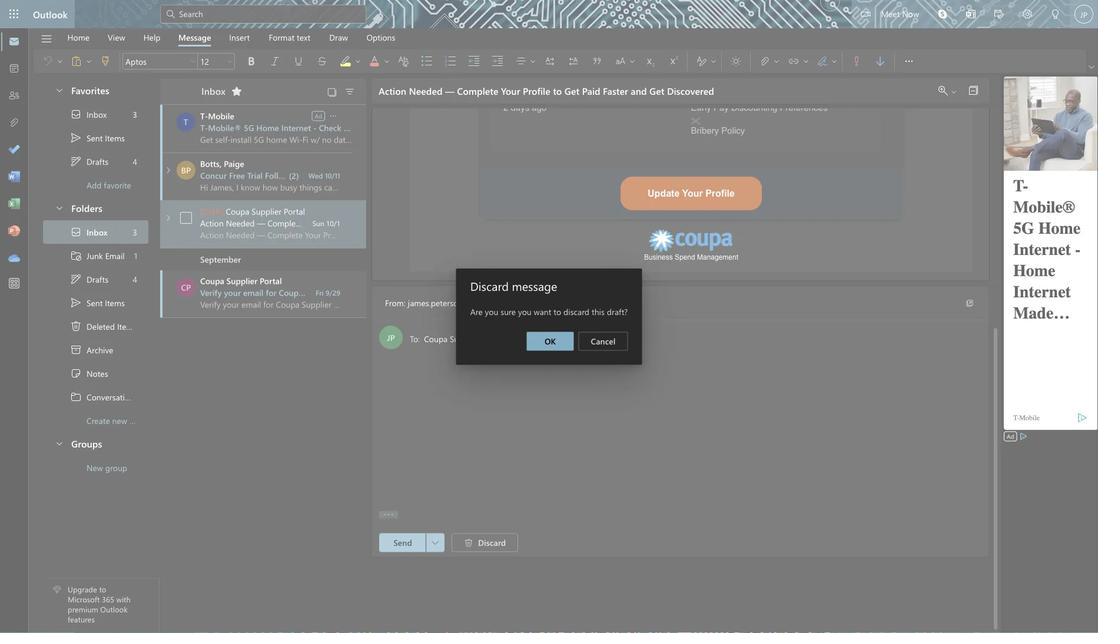 Task type: locate. For each thing, give the bounding box(es) containing it.
1 vertical spatial action needed — complete your profile to get paid faster and get discovered
[[200, 218, 486, 229]]

4 inside 'tree'
[[133, 274, 137, 285]]

management
[[697, 253, 739, 261]]

 inside 'tree'
[[70, 273, 82, 285]]

0 horizontal spatial you
[[485, 306, 499, 317]]

to right 10/1
[[349, 218, 356, 229]]

 tree item
[[43, 150, 148, 173], [43, 267, 148, 291]]

meet now
[[881, 8, 919, 19]]

0 vertical spatial 4
[[133, 156, 137, 167]]

1  inbox from the top
[[70, 108, 107, 120]]

home up clipboard group
[[67, 32, 90, 43]]

profile
[[523, 85, 551, 97], [706, 188, 735, 199], [323, 218, 346, 229]]

 tree item
[[43, 126, 148, 150], [43, 291, 148, 315]]

10/11
[[325, 171, 340, 180]]

 button left folders
[[49, 197, 69, 219]]

1  drafts from the top
[[70, 155, 108, 167]]

coupa right the [draft]
[[226, 206, 249, 217]]

0 vertical spatial paid
[[582, 85, 601, 97]]

 button left groups
[[49, 432, 69, 454]]

1  tree item from the top
[[43, 102, 148, 126]]

inbox inside inbox 
[[201, 84, 226, 97]]

0 vertical spatial 
[[70, 155, 82, 167]]

2  from the top
[[70, 273, 82, 285]]

0 horizontal spatial faster
[[391, 218, 413, 229]]

basic text group
[[123, 49, 691, 73]]

policy
[[722, 125, 745, 136]]

draw
[[329, 32, 348, 43]]

 tree item for 
[[43, 267, 148, 291]]

more apps image
[[8, 278, 20, 290]]

2 inside message list list box
[[292, 170, 296, 181]]

 button
[[845, 52, 869, 71]]

and inside message list list box
[[415, 218, 428, 229]]

 down 
[[70, 273, 82, 285]]

1 horizontal spatial profile
[[523, 85, 551, 97]]

outlook inside outlook banner
[[33, 8, 68, 20]]

2  sent items from the top
[[70, 297, 125, 309]]

inbox 
[[201, 84, 243, 97]]

 sent items up add favorite 'tree item'
[[70, 132, 125, 144]]

 tree item
[[43, 362, 148, 385]]

1 horizontal spatial outlook
[[100, 604, 128, 614]]

1 vertical spatial  tree item
[[43, 291, 148, 315]]

 inside favorites tree
[[70, 155, 82, 167]]


[[40, 33, 53, 45]]

now
[[902, 8, 919, 19]]

2 4 from the top
[[133, 274, 137, 285]]

0 horizontal spatial home
[[67, 32, 90, 43]]

1 4 from the top
[[133, 156, 137, 167]]

 for folders tree item
[[55, 203, 64, 212]]

complete
[[457, 85, 499, 97], [268, 218, 303, 229]]

items
[[105, 132, 125, 143], [105, 297, 125, 308], [117, 321, 137, 332]]

deleted
[[87, 321, 115, 332]]

to right upgrade
[[99, 584, 106, 595]]

tree containing 
[[43, 220, 163, 432]]

groups
[[71, 437, 102, 450]]

botts, paige image
[[177, 161, 196, 180]]

 up the  tree item
[[70, 297, 82, 309]]

9/29
[[326, 288, 340, 297]]

1 vertical spatial discard
[[478, 537, 506, 548]]

1 vertical spatial —
[[257, 218, 265, 229]]

0 vertical spatial home
[[67, 32, 90, 43]]

 up 
[[70, 226, 82, 238]]

portal down sure
[[482, 333, 503, 344]]

 left 
[[227, 58, 234, 65]]

you right are
[[485, 306, 499, 317]]

1  tree item from the top
[[43, 150, 148, 173]]

 button
[[94, 52, 117, 71]]

drafts
[[87, 156, 108, 167], [87, 274, 108, 285]]

profile up coupa image
[[706, 188, 735, 199]]

james peterson image
[[379, 326, 403, 350]]

inbox left  button
[[201, 84, 226, 97]]


[[398, 55, 409, 67]]

 for favorites tree item
[[55, 85, 64, 95]]

discard message document
[[0, 0, 1098, 633]]

1 horizontal spatial discovered
[[667, 85, 714, 97]]

0 vertical spatial inbox
[[201, 84, 226, 97]]

to right want
[[554, 306, 561, 317]]

0 vertical spatial needed
[[409, 85, 443, 97]]

inbox up  junk email
[[87, 227, 108, 238]]

t- right t
[[200, 110, 208, 121]]

Select a conversation checkbox
[[177, 209, 200, 227]]

needed down [draft] coupa supplier portal
[[226, 218, 255, 229]]

 button
[[538, 52, 562, 71]]

 tree item up the junk
[[43, 220, 148, 244]]

1 horizontal spatial needed
[[409, 85, 443, 97]]

1 horizontal spatial paid
[[582, 85, 601, 97]]

home inside button
[[67, 32, 90, 43]]

discard
[[470, 278, 509, 293], [478, 537, 506, 548]]

paid inside message list list box
[[374, 218, 389, 229]]

needed inside message list list box
[[226, 218, 255, 229]]

2 drafts from the top
[[87, 274, 108, 285]]

1  from the top
[[70, 155, 82, 167]]

files image
[[8, 117, 20, 129]]

3 down favorites tree item
[[133, 109, 137, 120]]

ad up -
[[315, 112, 322, 120]]

1 sent from the top
[[87, 132, 103, 143]]

0 horizontal spatial action
[[200, 218, 224, 229]]

1 horizontal spatial home
[[256, 122, 279, 133]]

outlook
[[33, 8, 68, 20], [100, 604, 128, 614]]

1 vertical spatial 3
[[133, 227, 137, 238]]

items inside  deleted items
[[117, 321, 137, 332]]

drafts down  junk email
[[87, 274, 108, 285]]

supplier right for
[[305, 287, 336, 298]]

favorite
[[104, 179, 131, 190]]

 button
[[287, 52, 310, 71]]

complete left sun
[[268, 218, 303, 229]]

 button inside "groups" tree item
[[49, 432, 69, 454]]

sent up the  tree item
[[87, 297, 103, 308]]

1 vertical spatial t-
[[200, 122, 208, 133]]

 tree item up deleted
[[43, 291, 148, 315]]

 inside "groups" tree item
[[55, 439, 64, 448]]

business spend management
[[644, 253, 739, 261]]

 left groups
[[55, 439, 64, 448]]

0 horizontal spatial needed
[[226, 218, 255, 229]]

1 vertical spatial 4
[[133, 274, 137, 285]]

0 vertical spatial discovered
[[667, 85, 714, 97]]

 tree item
[[43, 315, 148, 338]]

 inside favorites tree
[[70, 132, 82, 144]]

action needed — complete your profile to get paid faster and get discovered up ago in the left top of the page
[[379, 85, 714, 97]]

0 vertical spatial  tree item
[[43, 150, 148, 173]]

0 horizontal spatial discovered
[[446, 218, 486, 229]]

add favorite tree item
[[43, 173, 148, 197]]

 sent items inside favorites tree
[[70, 132, 125, 144]]

 sent items up the  tree item
[[70, 297, 125, 309]]

t mobile image
[[176, 112, 195, 131]]

1 you from the left
[[485, 306, 499, 317]]

none text field containing to:
[[410, 332, 917, 345]]

1 vertical spatial  inbox
[[70, 226, 108, 238]]

home's
[[363, 122, 390, 133]]

2 t- from the top
[[200, 122, 208, 133]]

 tree item up add
[[43, 150, 148, 173]]

set your advertising preferences image
[[1019, 432, 1029, 441]]

paid right 10/1
[[374, 218, 389, 229]]

home
[[67, 32, 90, 43], [256, 122, 279, 133]]

4 down 1
[[133, 274, 137, 285]]

 for "groups" tree item
[[55, 439, 64, 448]]

create new folder
[[87, 415, 151, 426]]

1 vertical spatial profile
[[706, 188, 735, 199]]

clipboard group
[[36, 49, 117, 73]]

drafts for 
[[87, 274, 108, 285]]

complete down decrease indent icon
[[457, 85, 499, 97]]

— down numbering icon
[[445, 85, 455, 97]]

action needed — complete your profile to get paid faster and get discovered down 10/11
[[200, 218, 486, 229]]

 button left favorites
[[49, 79, 69, 101]]

 drafts up add
[[70, 155, 108, 167]]


[[246, 55, 257, 67]]

None text field
[[410, 332, 917, 345]]

 button
[[227, 82, 246, 101]]

2  tree item from the top
[[43, 267, 148, 291]]

 sent items inside 'tree'
[[70, 297, 125, 309]]

coupa supplier portal
[[200, 275, 282, 286]]

1 vertical spatial paid
[[374, 218, 389, 229]]

1 vertical spatial inbox
[[87, 109, 107, 120]]

 down favorites
[[70, 132, 82, 144]]

drafts inside 'tree'
[[87, 274, 108, 285]]

to do image
[[8, 144, 20, 156]]

0 horizontal spatial paid
[[374, 218, 389, 229]]

to inside upgrade to microsoft 365 with premium outlook features
[[99, 584, 106, 595]]

your
[[501, 85, 520, 97], [344, 122, 361, 133], [682, 188, 703, 199], [305, 218, 321, 229]]

 tree item down the junk
[[43, 267, 148, 291]]

cp
[[181, 282, 191, 293]]

0 vertical spatial  sent items
[[70, 132, 125, 144]]

coupa right for
[[279, 287, 303, 298]]

4 inside favorites tree
[[133, 156, 137, 167]]

wed
[[308, 171, 323, 180]]

2 vertical spatial inbox
[[87, 227, 108, 238]]

from:
[[385, 298, 406, 309]]

1 vertical spatial  tree item
[[43, 220, 148, 244]]

 button
[[562, 52, 585, 71]]

groups tree item
[[43, 432, 148, 456]]

 tree item up add favorite 'tree item'
[[43, 126, 148, 150]]

0 vertical spatial  tree item
[[43, 126, 148, 150]]

 inside  discard
[[464, 538, 474, 548]]

 down 'message' button
[[190, 58, 197, 65]]

 sent items for first  tree item from the bottom of the discard message application
[[70, 297, 125, 309]]

paid down  'button'
[[582, 85, 601, 97]]

0 horizontal spatial 2
[[292, 170, 296, 181]]

 button
[[188, 53, 198, 70], [226, 53, 235, 70], [49, 79, 69, 101], [49, 197, 69, 219], [49, 432, 69, 454]]

home inside message list list box
[[256, 122, 279, 133]]

 for "basic text" group at the top
[[190, 58, 197, 65]]

tab list inside discard message application
[[58, 28, 405, 47]]

supplier
[[252, 206, 282, 217], [227, 275, 258, 286], [305, 287, 336, 298], [450, 333, 480, 344]]

1  from the top
[[70, 108, 82, 120]]

0 vertical spatial items
[[105, 132, 125, 143]]

— inside message list list box
[[257, 218, 265, 229]]


[[293, 55, 305, 67]]

t- down t-mobile
[[200, 122, 208, 133]]

365
[[102, 594, 114, 604]]

1 horizontal spatial 2
[[504, 103, 509, 113]]

premium features image
[[53, 586, 61, 594]]

sun
[[313, 219, 324, 228]]

1 vertical spatial home
[[256, 122, 279, 133]]


[[568, 55, 580, 67]]

pay
[[714, 103, 729, 113]]

1 vertical spatial 2
[[292, 170, 296, 181]]

faster
[[603, 85, 628, 97], [391, 218, 413, 229]]

action needed — complete your profile to get paid faster and get discovered inside message list list box
[[200, 218, 486, 229]]

1 horizontal spatial and
[[631, 85, 647, 97]]

1 vertical spatial 
[[464, 538, 474, 548]]


[[544, 55, 556, 67]]

drafts for 
[[87, 156, 108, 167]]

0 horizontal spatial ad
[[315, 112, 322, 120]]


[[70, 320, 82, 332], [464, 538, 474, 548]]

1 horizontal spatial action
[[379, 85, 406, 97]]

 left favorites
[[55, 85, 64, 95]]

internet
[[281, 122, 311, 133]]

1 t- from the top
[[200, 110, 208, 121]]


[[190, 58, 197, 65], [227, 58, 234, 65], [55, 85, 64, 95], [951, 88, 958, 95], [55, 203, 64, 212], [55, 439, 64, 448]]

0 vertical spatial  drafts
[[70, 155, 108, 167]]

0 vertical spatial ad
[[315, 112, 322, 120]]

0 horizontal spatial and
[[415, 218, 428, 229]]

view button
[[99, 28, 134, 47]]

1 vertical spatial  tree item
[[43, 267, 148, 291]]

 inside tree item
[[70, 320, 82, 332]]

0 vertical spatial faster
[[603, 85, 628, 97]]

2 vertical spatial profile
[[323, 218, 346, 229]]

to down 
[[553, 85, 562, 97]]

0 vertical spatial 2
[[504, 103, 509, 113]]

profile up ago in the left top of the page
[[523, 85, 551, 97]]

2  drafts from the top
[[70, 273, 108, 285]]

items right deleted
[[117, 321, 137, 332]]


[[70, 391, 82, 403]]

word image
[[8, 171, 20, 183]]

1 vertical spatial 
[[70, 273, 82, 285]]

 button
[[340, 83, 359, 100]]

0 vertical spatial discard
[[470, 278, 509, 293]]

4 up add favorite 'tree item'
[[133, 156, 137, 167]]

items up  deleted items
[[105, 297, 125, 308]]

1  from the top
[[70, 132, 82, 144]]

0 horizontal spatial profile
[[323, 218, 346, 229]]

2  tree item from the top
[[43, 220, 148, 244]]

0 horizontal spatial outlook
[[33, 8, 68, 20]]

inbox down favorites tree item
[[87, 109, 107, 120]]

 inbox inside favorites tree
[[70, 108, 107, 120]]

inbox
[[201, 84, 226, 97], [87, 109, 107, 120], [87, 227, 108, 238]]

1 vertical spatial drafts
[[87, 274, 108, 285]]

 sent items
[[70, 132, 125, 144], [70, 297, 125, 309]]

action needed — complete your profile to get paid faster and get discovered
[[379, 85, 714, 97], [200, 218, 486, 229]]

your
[[224, 287, 241, 298]]

 inbox down favorites
[[70, 108, 107, 120]]

outlook up 
[[33, 8, 68, 20]]

1 vertical spatial action
[[200, 218, 224, 229]]

0 vertical spatial  tree item
[[43, 102, 148, 126]]

days
[[511, 103, 530, 113]]


[[730, 55, 742, 67]]

coupa right the to:
[[424, 333, 448, 344]]

 left folders
[[55, 203, 64, 212]]

bp
[[181, 165, 191, 176]]

 tree item
[[43, 102, 148, 126], [43, 220, 148, 244]]

3 up 1
[[133, 227, 137, 238]]

0 vertical spatial outlook
[[33, 8, 68, 20]]

include group
[[753, 49, 840, 73]]

1 vertical spatial outlook
[[100, 604, 128, 614]]

 right 
[[951, 88, 958, 95]]

coupa up verify
[[200, 275, 224, 286]]

free
[[229, 170, 245, 181]]

0 vertical spatial complete
[[457, 85, 499, 97]]

1 vertical spatial complete
[[268, 218, 303, 229]]

 inside favorites tree item
[[55, 85, 64, 95]]

 drafts down the junk
[[70, 273, 108, 285]]

1 vertical spatial discovered
[[446, 218, 486, 229]]

1 vertical spatial 
[[70, 297, 82, 309]]

coupa
[[226, 206, 249, 217], [200, 275, 224, 286], [279, 287, 303, 298], [424, 333, 448, 344]]

1 3 from the top
[[133, 109, 137, 120]]

1 vertical spatial and
[[415, 218, 428, 229]]

0 vertical spatial 
[[70, 108, 82, 120]]

help button
[[135, 28, 169, 47]]

subscript image
[[644, 55, 667, 67]]

1 vertical spatial items
[[105, 297, 125, 308]]

 
[[939, 86, 958, 95]]

ad left the 'set your advertising preferences' icon
[[1007, 432, 1014, 440]]

 inbox
[[70, 108, 107, 120], [70, 226, 108, 238]]

verify
[[200, 287, 222, 298]]

folders
[[71, 201, 102, 214]]

0 vertical spatial 
[[70, 320, 82, 332]]

 for  discard
[[464, 538, 474, 548]]

1 horizontal spatial —
[[445, 85, 455, 97]]

0 vertical spatial and
[[631, 85, 647, 97]]


[[316, 55, 328, 67]]

4 for 
[[133, 274, 137, 285]]

0 horizontal spatial —
[[257, 218, 265, 229]]

supplier down trial
[[252, 206, 282, 217]]

1 vertical spatial  sent items
[[70, 297, 125, 309]]

1 horizontal spatial 
[[464, 538, 474, 548]]

1 horizontal spatial ad
[[1007, 432, 1014, 440]]

archive
[[87, 344, 113, 355]]

want
[[534, 306, 552, 317]]

1  sent items from the top
[[70, 132, 125, 144]]

 inside folders tree item
[[55, 203, 64, 212]]

 drafts for 
[[70, 155, 108, 167]]

home right the 5g
[[256, 122, 279, 133]]

needed down the bullets image
[[409, 85, 443, 97]]

sent up add
[[87, 132, 103, 143]]

1 vertical spatial 
[[70, 226, 82, 238]]

 button
[[35, 29, 58, 49]]

1 vertical spatial  drafts
[[70, 273, 108, 285]]

1 drafts from the top
[[87, 156, 108, 167]]

tab list
[[58, 28, 405, 47]]


[[70, 132, 82, 144], [70, 297, 82, 309]]

 up add favorite 'tree item'
[[70, 155, 82, 167]]

you right sure
[[518, 306, 532, 317]]

action down 
[[379, 85, 406, 97]]

tab list containing home
[[58, 28, 405, 47]]

 button inside favorites tree item
[[49, 79, 69, 101]]

excel image
[[8, 198, 20, 210]]

1 vertical spatial faster
[[391, 218, 413, 229]]

 deleted items
[[70, 320, 137, 332]]

 button inside folders tree item
[[49, 197, 69, 219]]

0 vertical spatial 3
[[133, 109, 137, 120]]

outlook right premium
[[100, 604, 128, 614]]

action down the [draft]
[[200, 218, 224, 229]]

2 vertical spatial items
[[117, 321, 137, 332]]

portal up for
[[260, 275, 282, 286]]

drafts inside favorites tree
[[87, 156, 108, 167]]

0 vertical spatial drafts
[[87, 156, 108, 167]]

— down [draft] coupa supplier portal
[[257, 218, 265, 229]]

items up "favorite"
[[105, 132, 125, 143]]

you
[[485, 306, 499, 317], [518, 306, 532, 317]]

0 vertical spatial 
[[70, 132, 82, 144]]

 inbox up the junk
[[70, 226, 108, 238]]

1 horizontal spatial faster
[[603, 85, 628, 97]]

0 horizontal spatial 
[[70, 320, 82, 332]]

 drafts inside favorites tree
[[70, 155, 108, 167]]


[[70, 155, 82, 167], [70, 273, 82, 285]]

increase indent image
[[492, 55, 515, 67]]

sent inside favorites tree
[[87, 132, 103, 143]]

favorites tree item
[[43, 79, 148, 102]]

1 vertical spatial needed
[[226, 218, 255, 229]]

botts, paige
[[200, 158, 244, 169]]

0 vertical spatial sent
[[87, 132, 103, 143]]

drafts up add favorite 'tree item'
[[87, 156, 108, 167]]

 tree item down favorites
[[43, 102, 148, 126]]

message list list box
[[160, 105, 486, 633]]

 down favorites
[[70, 108, 82, 120]]

profile down 10/11
[[323, 218, 346, 229]]

your right check at the top left of page
[[344, 122, 361, 133]]

to
[[553, 85, 562, 97], [349, 218, 356, 229], [554, 306, 561, 317], [99, 584, 106, 595]]

0 vertical spatial  inbox
[[70, 108, 107, 120]]

0 vertical spatial t-
[[200, 110, 208, 121]]

1 horizontal spatial you
[[518, 306, 532, 317]]

 drafts for 
[[70, 273, 108, 285]]

tree
[[43, 220, 163, 432]]

2  from the top
[[70, 297, 82, 309]]

meet
[[881, 8, 900, 19]]

0 horizontal spatial complete
[[268, 218, 303, 229]]

 tree item
[[43, 244, 148, 267]]

 for 
[[70, 155, 82, 167]]

1 vertical spatial sent
[[87, 297, 103, 308]]



Task type: vqa. For each thing, say whether or not it's contained in the screenshot.
rightmost 
yes



Task type: describe. For each thing, give the bounding box(es) containing it.
0 vertical spatial profile
[[523, 85, 551, 97]]

tree inside discard message application
[[43, 220, 163, 432]]

message
[[512, 278, 557, 293]]

folder
[[129, 415, 151, 426]]


[[384, 510, 393, 520]]


[[875, 55, 886, 67]]

discard inside discard message heading
[[470, 278, 509, 293]]

numbering image
[[445, 55, 468, 67]]

supplier down are
[[450, 333, 480, 344]]

items inside favorites tree
[[105, 132, 125, 143]]

update
[[648, 188, 680, 199]]

sure
[[501, 306, 516, 317]]

ok button
[[527, 332, 574, 351]]

1 horizontal spatial complete
[[457, 85, 499, 97]]

are you sure you want to discard this draft?
[[470, 306, 628, 317]]

 for  deleted items
[[70, 320, 82, 332]]

2 sent from the top
[[87, 297, 103, 308]]

2  inbox from the top
[[70, 226, 108, 238]]

-
[[313, 122, 317, 133]]

coupa image
[[649, 229, 734, 253]]

create new folder tree item
[[43, 409, 151, 432]]

add
[[87, 179, 102, 190]]

are
[[470, 306, 483, 317]]

portal right fri
[[338, 287, 361, 298]]


[[70, 250, 82, 262]]

from: james.peterson1902@outlook.com
[[385, 298, 535, 309]]

complete inside message list list box
[[268, 218, 303, 229]]

fri
[[316, 288, 324, 297]]


[[969, 86, 978, 95]]

onedrive image
[[8, 253, 20, 264]]

4 for 
[[133, 156, 137, 167]]

ok
[[545, 336, 556, 346]]

insert button
[[220, 28, 259, 47]]

outlook link
[[33, 0, 68, 28]]

 button for groups
[[49, 432, 69, 454]]

2 you from the left
[[518, 306, 532, 317]]

cancel button
[[579, 332, 628, 351]]

2  tree item from the top
[[43, 291, 148, 315]]

discovered inside message list list box
[[446, 218, 486, 229]]

0 vertical spatial —
[[445, 85, 455, 97]]

decrease indent image
[[468, 55, 492, 67]]

supplier up your
[[227, 275, 258, 286]]

james.peterson1902@outlook.com
[[408, 298, 535, 309]]

email
[[243, 287, 264, 298]]

 button for favorites
[[49, 79, 69, 101]]

outlook banner
[[0, 0, 1098, 28]]

 inside favorites tree
[[70, 108, 82, 120]]


[[100, 55, 111, 67]]

add favorite
[[87, 179, 131, 190]]

group
[[105, 462, 127, 473]]

 button left 
[[226, 53, 235, 70]]

2 days ago
[[504, 103, 547, 113]]

bribery
[[691, 125, 719, 136]]

wed 10/11
[[308, 171, 340, 180]]

people image
[[8, 90, 20, 102]]

view
[[108, 32, 125, 43]]

to:
[[410, 333, 420, 344]]

mobile®
[[208, 122, 242, 133]]

inbox inside favorites tree
[[87, 109, 107, 120]]

 button down 'message' button
[[188, 53, 198, 70]]

 junk email
[[70, 250, 125, 262]]

new group tree item
[[43, 456, 148, 479]]

message list section
[[160, 75, 486, 633]]

 button for folders
[[49, 197, 69, 219]]

tags group
[[845, 49, 892, 71]]

concur free trial follow-up
[[200, 170, 304, 181]]

 button
[[324, 83, 340, 100]]

your up days
[[501, 85, 520, 97]]

 button
[[379, 510, 398, 520]]

create
[[87, 415, 110, 426]]

Select a conversation checkbox
[[177, 278, 200, 297]]

to: coupa supplier portal
[[410, 333, 503, 344]]

draw button
[[321, 28, 357, 47]]

inbox heading
[[186, 78, 246, 104]]

format
[[269, 32, 295, 43]]

2 3 from the top
[[133, 227, 137, 238]]

up
[[293, 170, 304, 181]]

(
[[289, 170, 292, 181]]

concur
[[200, 170, 227, 181]]

email
[[105, 250, 125, 261]]

bullets image
[[421, 55, 445, 67]]

jp
[[387, 332, 395, 343]]

to inside discard message document
[[554, 306, 561, 317]]

faster inside message list list box
[[391, 218, 413, 229]]

cancel
[[591, 336, 616, 346]]

t-mobile
[[200, 110, 234, 121]]

to inside message list list box
[[349, 218, 356, 229]]

your right the update
[[682, 188, 703, 199]]

 tree item
[[43, 338, 148, 362]]

Select a conversation checkbox
[[177, 161, 200, 180]]

eligibility
[[393, 122, 427, 133]]

conversation
[[87, 392, 134, 402]]

fri 9/29
[[316, 288, 340, 297]]

3 inside favorites tree
[[133, 109, 137, 120]]

 button
[[964, 81, 983, 100]]


[[70, 368, 82, 379]]

folders tree item
[[43, 197, 148, 220]]

new
[[87, 462, 103, 473]]


[[965, 299, 975, 308]]

history
[[137, 392, 163, 402]]

coupa inside text box
[[424, 333, 448, 344]]

 notes
[[70, 368, 108, 379]]

 tree item
[[43, 385, 163, 409]]


[[939, 86, 948, 95]]

ad inside message list list box
[[315, 112, 322, 120]]

new
[[112, 415, 127, 426]]

your left 10/1
[[305, 218, 321, 229]]

powerpoint image
[[8, 226, 20, 237]]

none text field inside discard message application
[[410, 332, 917, 345]]

portal down ( 2 )
[[284, 206, 305, 217]]

 button
[[585, 52, 609, 71]]


[[327, 87, 337, 97]]

 tree item for 
[[43, 150, 148, 173]]

check
[[319, 122, 342, 133]]

t- for mobile
[[200, 110, 208, 121]]

mobile
[[208, 110, 234, 121]]

 for 
[[70, 273, 82, 285]]

2 horizontal spatial profile
[[706, 188, 735, 199]]

 sent items for 2nd  tree item from the bottom
[[70, 132, 125, 144]]

mail image
[[8, 36, 20, 48]]

favorites tree
[[43, 74, 148, 197]]


[[269, 55, 281, 67]]

left-rail-appbar navigation
[[2, 28, 26, 272]]

verify your email for coupa supplier portal
[[200, 287, 361, 298]]

coupa supplier portal image
[[177, 278, 196, 297]]

inbox inside 'tree'
[[87, 227, 108, 238]]

help
[[144, 32, 161, 43]]

favorites
[[71, 83, 109, 96]]

[draft]
[[200, 206, 224, 217]]

t
[[184, 116, 188, 127]]

message button
[[170, 28, 220, 47]]

features
[[68, 614, 95, 624]]

james.peterson1902@outlook.com button
[[408, 298, 535, 309]]

t- for mobile®
[[200, 122, 208, 133]]

 button
[[869, 52, 892, 71]]

superscript image
[[667, 55, 691, 67]]

portal inside text box
[[482, 333, 503, 344]]

select a conversation image
[[180, 212, 192, 224]]

)
[[296, 170, 299, 181]]

1  tree item from the top
[[43, 126, 148, 150]]

action inside message list list box
[[200, 218, 224, 229]]

 inside  
[[951, 88, 958, 95]]

coupa supplier portal button
[[422, 333, 505, 345]]

discard message heading
[[456, 268, 642, 305]]

notes
[[87, 368, 108, 379]]

discard message application
[[0, 0, 1098, 633]]

options
[[367, 32, 395, 43]]

0 vertical spatial action
[[379, 85, 406, 97]]

calendar image
[[8, 63, 20, 75]]

ago
[[532, 103, 547, 113]]

botts,
[[200, 158, 222, 169]]

0 vertical spatial action needed — complete your profile to get paid faster and get discovered
[[379, 85, 714, 97]]

format text
[[269, 32, 311, 43]]

2  from the top
[[70, 226, 82, 238]]

discard message dialog
[[0, 0, 1098, 633]]

Message body, press Alt+F10 to exit text field
[[379, 363, 982, 504]]

 button
[[958, 294, 982, 313]]

outlook inside upgrade to microsoft 365 with premium outlook features
[[100, 604, 128, 614]]

for
[[266, 287, 277, 298]]

profile inside message list list box
[[323, 218, 346, 229]]

1 vertical spatial ad
[[1007, 432, 1014, 440]]



